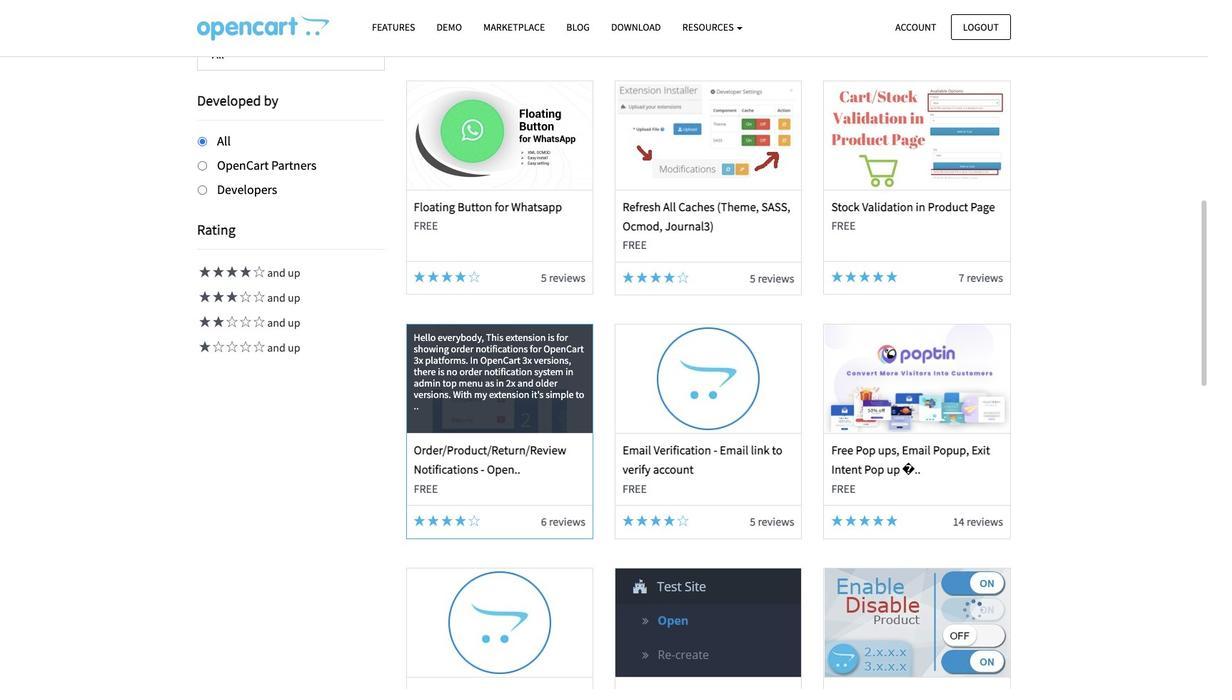 Task type: locate. For each thing, give the bounding box(es) containing it.
marketplace link
[[473, 15, 556, 40]]

free down "notifications"
[[414, 482, 438, 496]]

1 3x from the left
[[414, 354, 423, 367]]

0 vertical spatial 6
[[541, 26, 547, 41]]

5 for email verification - email link to verify account
[[750, 515, 756, 529]]

3x down "hello"
[[414, 354, 423, 367]]

- inside email verification - email link to verify account free
[[714, 443, 718, 459]]

page
[[971, 199, 995, 215]]

email left "link"
[[720, 443, 749, 459]]

reviews for floating button for whatsapp
[[549, 270, 586, 285]]

free down 'stock'
[[832, 218, 856, 233]]

logout link
[[951, 14, 1011, 40]]

star light image
[[414, 27, 425, 39], [441, 27, 453, 39], [455, 27, 466, 39], [224, 267, 238, 278], [238, 267, 251, 278], [859, 271, 871, 283], [887, 271, 898, 283], [637, 272, 648, 283], [650, 272, 662, 283], [664, 272, 675, 283], [197, 317, 211, 328], [197, 342, 211, 353], [414, 516, 425, 527], [441, 516, 453, 527], [637, 516, 648, 527], [650, 516, 662, 527], [832, 516, 843, 527], [845, 516, 857, 527], [859, 516, 871, 527]]

reviews for email verification - email link to verify account
[[758, 515, 795, 529]]

5 reviews
[[541, 270, 586, 285], [750, 271, 795, 285], [750, 515, 795, 529]]

0 vertical spatial pop
[[856, 443, 876, 459]]

1 horizontal spatial -
[[714, 443, 718, 459]]

reviews for stock validation in product page
[[967, 270, 1003, 285]]

and up link
[[197, 266, 300, 280], [197, 291, 300, 305], [197, 316, 300, 330], [197, 341, 300, 355]]

is
[[548, 332, 555, 344], [438, 366, 445, 379]]

free inside free pop ups, email popup, exit intent pop up �.. free
[[832, 482, 856, 496]]

developers
[[217, 181, 277, 198]]

2 horizontal spatial in
[[916, 199, 926, 215]]

and up
[[265, 266, 300, 280], [265, 291, 300, 305], [265, 316, 300, 330], [265, 341, 300, 355]]

extension
[[506, 332, 546, 344], [489, 389, 530, 402]]

- inside order/product/return/review notifications - open.. free
[[481, 462, 485, 478]]

up
[[288, 266, 300, 280], [288, 291, 300, 305], [288, 316, 300, 330], [288, 341, 300, 355], [887, 462, 900, 478]]

stock validation in product page image
[[825, 81, 1010, 190]]

download
[[611, 21, 661, 34]]

3 and up from the top
[[265, 316, 300, 330]]

free
[[414, 218, 438, 233], [832, 218, 856, 233], [623, 238, 647, 252], [414, 482, 438, 496], [623, 482, 647, 496], [832, 482, 856, 496]]

all inside refresh all caches (theme, sass, ocmod, journal3) free
[[663, 199, 676, 215]]

0 horizontal spatial to
[[576, 389, 585, 402]]

1 horizontal spatial is
[[548, 332, 555, 344]]

rating
[[197, 221, 236, 239]]

star light image
[[428, 27, 439, 39], [623, 28, 634, 39], [637, 28, 648, 39], [650, 28, 662, 39], [678, 28, 689, 39], [887, 28, 898, 39], [197, 267, 211, 278], [211, 267, 224, 278], [414, 271, 425, 283], [428, 271, 439, 283], [441, 271, 453, 283], [455, 271, 466, 283], [832, 271, 843, 283], [845, 271, 857, 283], [873, 271, 884, 283], [623, 272, 634, 283], [197, 292, 211, 303], [211, 292, 224, 303], [224, 292, 238, 303], [211, 317, 224, 328], [428, 516, 439, 527], [455, 516, 466, 527], [623, 516, 634, 527], [664, 516, 675, 527], [873, 516, 884, 527], [887, 516, 898, 527]]

pop down ups,
[[865, 462, 885, 478]]

0 vertical spatial -
[[714, 443, 718, 459]]

reviews
[[549, 26, 586, 41], [967, 27, 1003, 41], [549, 270, 586, 285], [967, 270, 1003, 285], [758, 271, 795, 285], [549, 515, 586, 529], [758, 515, 795, 529], [967, 515, 1003, 529]]

star light o image
[[251, 267, 265, 278], [469, 271, 480, 283], [238, 292, 251, 303], [224, 317, 238, 328], [238, 317, 251, 328], [251, 317, 265, 328], [224, 342, 238, 353], [469, 516, 480, 527]]

button
[[458, 199, 492, 215]]

�..
[[903, 462, 921, 478]]

up for fourth the and up link from the top of the page
[[288, 341, 300, 355]]

is up versions,
[[548, 332, 555, 344]]

in
[[916, 199, 926, 215], [566, 366, 574, 379], [496, 377, 504, 390]]

3x
[[414, 354, 423, 367], [523, 354, 532, 367]]

notification
[[484, 366, 532, 379]]

journal3)
[[665, 218, 714, 234]]

(theme,
[[717, 199, 759, 215]]

in right system
[[566, 366, 574, 379]]

all
[[217, 133, 231, 149], [663, 199, 676, 215]]

email up verify
[[623, 443, 651, 459]]

0 vertical spatial order
[[451, 343, 474, 356]]

6
[[541, 26, 547, 41], [541, 515, 547, 529]]

in inside stock validation in product page free
[[916, 199, 926, 215]]

account link
[[884, 14, 949, 40]]

to right simple at the bottom
[[576, 389, 585, 402]]

features link
[[361, 15, 426, 40]]

..
[[414, 400, 419, 413]]

intent
[[832, 462, 862, 478]]

-
[[714, 443, 718, 459], [481, 462, 485, 478]]

1 horizontal spatial to
[[772, 443, 783, 459]]

pop left ups,
[[856, 443, 876, 459]]

free down intent
[[832, 482, 856, 496]]

0 vertical spatial extension
[[506, 332, 546, 344]]

for up versions,
[[557, 332, 568, 344]]

4 and up link from the top
[[197, 341, 300, 355]]

8 reviews
[[959, 27, 1003, 41]]

by
[[264, 91, 278, 109]]

0 vertical spatial to
[[576, 389, 585, 402]]

1 horizontal spatial 3x
[[523, 354, 532, 367]]

email inside free pop ups, email popup, exit intent pop up �.. free
[[902, 443, 931, 459]]

hello everybody, this extension is for showing order notifications for opencart 3x platforms. in opencart 3x versions, there is no order notification system in admin top menu as in 2x and older versions. with my extension it's simple to ..
[[414, 332, 585, 413]]

this
[[486, 332, 504, 344]]

customer order confirmation email for store owner image
[[407, 569, 593, 678]]

free inside email verification - email link to verify account free
[[623, 482, 647, 496]]

stock validation in product page free
[[832, 199, 995, 233]]

email for email
[[720, 443, 749, 459]]

all left caches
[[663, 199, 676, 215]]

verification
[[654, 443, 711, 459]]

free inside floating button for whatsapp free
[[414, 218, 438, 233]]

opencart - marketplace image
[[197, 15, 329, 41]]

all down developed
[[217, 133, 231, 149]]

extension right this on the left
[[506, 332, 546, 344]]

for up system
[[530, 343, 542, 356]]

free down floating
[[414, 218, 438, 233]]

free pop ups, email popup, exit intent pop up �.. link
[[832, 443, 990, 478]]

email for free
[[902, 443, 931, 459]]

1 horizontal spatial for
[[530, 343, 542, 356]]

1 horizontal spatial all
[[663, 199, 676, 215]]

free down verify
[[623, 482, 647, 496]]

1 vertical spatial 6 reviews
[[541, 515, 586, 529]]

1 vertical spatial pop
[[865, 462, 885, 478]]

in right the as
[[496, 377, 504, 390]]

14
[[953, 515, 965, 529]]

star light o image
[[678, 272, 689, 283], [251, 292, 265, 303], [211, 342, 224, 353], [238, 342, 251, 353], [251, 342, 265, 353], [678, 516, 689, 527]]

to inside email verification - email link to verify account free
[[772, 443, 783, 459]]

stock validation in product page link
[[832, 199, 995, 215]]

3x left system
[[523, 354, 532, 367]]

resources link
[[672, 15, 754, 40]]

and for 3rd the and up link from the bottom
[[267, 291, 286, 305]]

3 email from the left
[[902, 443, 931, 459]]

1 vertical spatial all
[[663, 199, 676, 215]]

ups,
[[878, 443, 900, 459]]

0 horizontal spatial email
[[623, 443, 651, 459]]

product
[[928, 199, 968, 215]]

- right "verification"
[[714, 443, 718, 459]]

and for third the and up link from the top
[[267, 316, 286, 330]]

in left product
[[916, 199, 926, 215]]

up for 4th the and up link from the bottom
[[288, 266, 300, 280]]

free inside refresh all caches (theme, sass, ocmod, journal3) free
[[623, 238, 647, 252]]

5 reviews for floating button for whatsapp
[[541, 270, 586, 285]]

1 vertical spatial 6
[[541, 515, 547, 529]]

0 horizontal spatial for
[[495, 199, 509, 215]]

5 reviews for refresh all caches (theme, sass, ocmod, journal3)
[[750, 271, 795, 285]]

None radio
[[198, 137, 207, 146], [198, 161, 207, 171], [198, 185, 207, 195], [198, 137, 207, 146], [198, 161, 207, 171], [198, 185, 207, 195]]

0 horizontal spatial opencart
[[217, 157, 269, 173]]

up for third the and up link from the top
[[288, 316, 300, 330]]

floating button for whatsapp image
[[407, 81, 593, 190]]

2 email from the left
[[720, 443, 749, 459]]

for right button
[[495, 199, 509, 215]]

blog link
[[556, 15, 601, 40]]

1 vertical spatial extension
[[489, 389, 530, 402]]

for inside floating button for whatsapp free
[[495, 199, 509, 215]]

7 reviews
[[959, 270, 1003, 285]]

0 horizontal spatial 3x
[[414, 354, 423, 367]]

caches
[[679, 199, 715, 215]]

extension down the 'notification'
[[489, 389, 530, 402]]

order/product/return/review notifications - open.. link
[[414, 443, 566, 478]]

email
[[623, 443, 651, 459], [720, 443, 749, 459], [902, 443, 931, 459]]

0 horizontal spatial all
[[217, 133, 231, 149]]

free down ocmod, at the right top
[[623, 238, 647, 252]]

order right no
[[460, 366, 482, 379]]

resources
[[683, 21, 736, 34]]

is left no
[[438, 366, 445, 379]]

opencart
[[217, 157, 269, 173], [544, 343, 584, 356], [480, 354, 521, 367]]

reviews for refresh all caches (theme, sass, ocmod, journal3)
[[758, 271, 795, 285]]

1 vertical spatial -
[[481, 462, 485, 478]]

free pop ups, email popup, exit intent pop up �.. image
[[825, 325, 1010, 434]]

2 horizontal spatial email
[[902, 443, 931, 459]]

3 and up link from the top
[[197, 316, 300, 330]]

order up no
[[451, 343, 474, 356]]

to
[[576, 389, 585, 402], [772, 443, 783, 459]]

to right "link"
[[772, 443, 783, 459]]

ocmod,
[[623, 218, 663, 234]]

email up the �..
[[902, 443, 931, 459]]

1 horizontal spatial email
[[720, 443, 749, 459]]

pop
[[856, 443, 876, 459], [865, 462, 885, 478]]

4 and up from the top
[[265, 341, 300, 355]]

2 6 from the top
[[541, 515, 547, 529]]

floating button for whatsapp free
[[414, 199, 562, 233]]

0 horizontal spatial -
[[481, 462, 485, 478]]

order
[[451, 343, 474, 356], [460, 366, 482, 379]]

1 vertical spatial to
[[772, 443, 783, 459]]

1 vertical spatial is
[[438, 366, 445, 379]]

0 vertical spatial 6 reviews
[[541, 26, 586, 41]]

free pop ups, email popup, exit intent pop up �.. free
[[832, 443, 990, 496]]

- down order/product/return/review at the bottom left of the page
[[481, 462, 485, 478]]



Task type: describe. For each thing, give the bounding box(es) containing it.
open..
[[487, 462, 521, 478]]

1 horizontal spatial in
[[566, 366, 574, 379]]

developed by
[[197, 91, 278, 109]]

1 email from the left
[[623, 443, 651, 459]]

2 6 reviews from the top
[[541, 515, 586, 529]]

marketplace
[[484, 21, 545, 34]]

it's
[[532, 389, 544, 402]]

validation
[[862, 199, 914, 215]]

0 horizontal spatial is
[[438, 366, 445, 379]]

email verification - email link to verify account image
[[616, 325, 802, 434]]

0 horizontal spatial in
[[496, 377, 504, 390]]

reviews for order/product/return/review notifications - open..
[[549, 515, 586, 529]]

refresh all caches (theme, sass, ocmod, journal3) image
[[616, 81, 802, 190]]

and for fourth the and up link from the top of the page
[[267, 341, 286, 355]]

2 and up from the top
[[265, 291, 300, 305]]

download link
[[601, 15, 672, 40]]

1 6 from the top
[[541, 26, 547, 41]]

1 vertical spatial order
[[460, 366, 482, 379]]

7
[[959, 270, 965, 285]]

1 and up link from the top
[[197, 266, 300, 280]]

as
[[485, 377, 494, 390]]

my
[[474, 389, 487, 402]]

everybody,
[[438, 332, 484, 344]]

0 vertical spatial all
[[217, 133, 231, 149]]

1 6 reviews from the top
[[541, 26, 586, 41]]

2 and up link from the top
[[197, 291, 300, 305]]

refresh
[[623, 199, 661, 215]]

blog
[[567, 21, 590, 34]]

0 vertical spatial is
[[548, 332, 555, 344]]

older
[[536, 377, 558, 390]]

1 and up from the top
[[265, 266, 300, 280]]

free
[[832, 443, 854, 459]]

quick enable/disable product image
[[825, 569, 1010, 678]]

showing
[[414, 343, 449, 356]]

and inside hello everybody, this extension is for showing order notifications for opencart 3x platforms. in opencart 3x versions, there is no order notification system in admin top menu as in 2x and older versions. with my extension it's simple to ..
[[518, 377, 534, 390]]

account
[[896, 20, 937, 33]]

demo link
[[426, 15, 473, 40]]

5 for floating button for whatsapp
[[541, 270, 547, 285]]

order/product/return/review notifications - open.. image
[[407, 325, 593, 434]]

notifications
[[414, 462, 479, 478]]

whatsapp
[[511, 199, 562, 215]]

floating button for whatsapp link
[[414, 199, 562, 215]]

opencart partners
[[217, 157, 317, 173]]

up for 3rd the and up link from the bottom
[[288, 291, 300, 305]]

platforms.
[[425, 354, 468, 367]]

hello
[[414, 332, 436, 344]]

2 horizontal spatial opencart
[[544, 343, 584, 356]]

link
[[751, 443, 770, 459]]

order/product/return/review notifications - open.. free
[[414, 443, 566, 496]]

refresh all caches (theme, sass, ocmod, journal3) link
[[623, 199, 791, 234]]

5 reviews for email verification - email link to verify account
[[750, 515, 795, 529]]

email verification - email link to verify account free
[[623, 443, 783, 496]]

stock
[[832, 199, 860, 215]]

floating
[[414, 199, 455, 215]]

simple
[[546, 389, 574, 402]]

features
[[372, 21, 415, 34]]

1 horizontal spatial opencart
[[480, 354, 521, 367]]

partners
[[271, 157, 317, 173]]

developed
[[197, 91, 261, 109]]

reviews for free pop ups, email popup, exit intent pop up �..
[[967, 515, 1003, 529]]

14 reviews
[[953, 515, 1003, 529]]

exit
[[972, 443, 990, 459]]

no
[[447, 366, 458, 379]]

hello everybody, this extension is for showing order notifications for opencart 3x platforms. in opencart 3x versions, there is no order notification system in admin top menu as in 2x and older versions. with my extension it's simple to .. link
[[407, 325, 593, 434]]

admin
[[414, 377, 441, 390]]

- for notifications
[[481, 462, 485, 478]]

top
[[443, 377, 457, 390]]

- for verification
[[714, 443, 718, 459]]

and for 4th the and up link from the bottom
[[267, 266, 286, 280]]

with
[[453, 389, 472, 402]]

account
[[653, 462, 694, 478]]

notifications
[[476, 343, 528, 356]]

verify
[[623, 462, 651, 478]]

8
[[959, 27, 965, 41]]

to inside hello everybody, this extension is for showing order notifications for opencart 3x platforms. in opencart 3x versions, there is no order notification system in admin top menu as in 2x and older versions. with my extension it's simple to ..
[[576, 389, 585, 402]]

2 horizontal spatial for
[[557, 332, 568, 344]]

in
[[470, 354, 478, 367]]

versions.
[[414, 389, 451, 402]]

logout
[[963, 20, 999, 33]]

order/product/return/review
[[414, 443, 566, 459]]

there
[[414, 366, 436, 379]]

versions,
[[534, 354, 571, 367]]

popup,
[[933, 443, 969, 459]]

2x
[[506, 377, 516, 390]]

free inside stock validation in product page free
[[832, 218, 856, 233]]

test site image
[[616, 569, 802, 678]]

2 3x from the left
[[523, 354, 532, 367]]

sass,
[[762, 199, 791, 215]]

free inside order/product/return/review notifications - open.. free
[[414, 482, 438, 496]]

5 for refresh all caches (theme, sass, ocmod, journal3)
[[750, 271, 756, 285]]

system
[[534, 366, 564, 379]]

email verification - email link to verify account link
[[623, 443, 783, 478]]

up inside free pop ups, email popup, exit intent pop up �.. free
[[887, 462, 900, 478]]

demo
[[437, 21, 462, 34]]

refresh all caches (theme, sass, ocmod, journal3) free
[[623, 199, 791, 252]]

menu
[[459, 377, 483, 390]]



Task type: vqa. For each thing, say whether or not it's contained in the screenshot.
opencart 4.x - french language pack - pack de la.. $20.00
no



